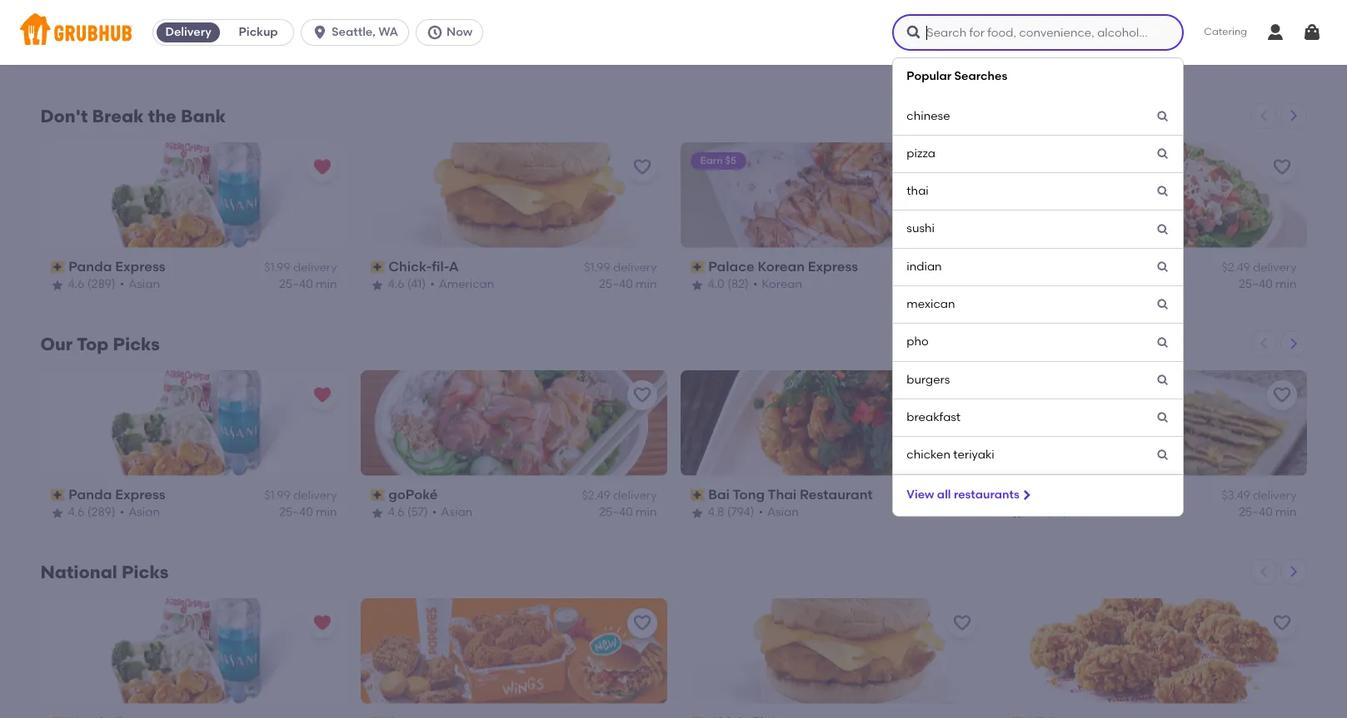 Task type: locate. For each thing, give the bounding box(es) containing it.
0 vertical spatial caret right icon image
[[1287, 109, 1300, 122]]

restaurant
[[800, 487, 873, 503]]

(41)
[[407, 278, 426, 292]]

$2.49 for palace korean express
[[902, 261, 930, 275]]

pizza
[[907, 147, 935, 161]]

4.6 (41)
[[388, 278, 426, 292]]

0 vertical spatial panda express
[[388, 31, 485, 47]]

don't break the bank
[[40, 106, 226, 127]]

• right "(82)"
[[753, 278, 758, 292]]

subscription pass image left gopoké
[[370, 490, 385, 502]]

chick-
[[388, 259, 432, 275]]

picks right top
[[113, 334, 160, 355]]

panda up national in the left of the page
[[68, 487, 112, 503]]

4.6 (289) down wa
[[388, 50, 435, 64]]

restaurants
[[954, 488, 1020, 502]]

$2.49
[[902, 261, 930, 275], [1222, 261, 1250, 275], [582, 489, 610, 503], [902, 489, 930, 503]]

view
[[907, 488, 934, 502]]

panda express
[[388, 31, 485, 47], [68, 259, 165, 275], [68, 487, 165, 503]]

$3.49 delivery
[[1222, 489, 1297, 503]]

star icon image down wa
[[370, 51, 384, 64]]

panda for don't break the bank
[[68, 259, 112, 275]]

the
[[148, 106, 176, 127]]

4.6 (289)
[[388, 50, 435, 64], [68, 278, 116, 292], [68, 506, 116, 520]]

1 vertical spatial panda
[[68, 259, 112, 275]]

• bowls
[[1079, 278, 1120, 292]]

•
[[440, 50, 444, 64], [120, 278, 124, 292], [430, 278, 435, 292], [753, 278, 758, 292], [1079, 278, 1084, 292], [120, 506, 124, 520], [432, 506, 437, 520], [758, 506, 763, 520], [1072, 506, 1076, 520]]

0 vertical spatial panda
[[388, 31, 432, 47]]

• asian up our top picks
[[120, 278, 160, 292]]

panda express link
[[370, 30, 657, 49]]

2 vertical spatial saved restaurant image
[[312, 614, 332, 634]]

• down now button
[[440, 50, 444, 64]]

korean for •
[[762, 278, 802, 292]]

chicken teriyaki
[[907, 448, 995, 463]]

(289)
[[407, 50, 435, 64], [87, 278, 116, 292], [87, 506, 116, 520]]

svg image inside seattle, wa button
[[312, 24, 328, 41]]

panda up top
[[68, 259, 112, 275]]

picks right national in the left of the page
[[122, 562, 169, 583]]

• asian for the star icon underneath wa
[[440, 50, 480, 64]]

subscription pass image
[[370, 34, 385, 45], [50, 262, 65, 273], [690, 262, 705, 273], [50, 490, 65, 502], [1010, 490, 1025, 502]]

0 vertical spatial saved restaurant button
[[307, 152, 337, 182]]

4.6 (57)
[[388, 506, 428, 520]]

1 saved restaurant image from the top
[[312, 157, 332, 177]]

4.8
[[708, 506, 724, 520]]

asian
[[448, 50, 480, 64], [128, 278, 160, 292], [128, 506, 160, 520], [441, 506, 473, 520], [767, 506, 799, 520], [1081, 506, 1112, 520]]

$2.49 for bai tong thai restaurant
[[902, 489, 930, 503]]

wa
[[378, 25, 398, 39]]

4.0 (82)
[[708, 278, 749, 292]]

thai
[[907, 184, 929, 198]]

asian up our top picks
[[128, 278, 160, 292]]

2 vertical spatial caret right icon image
[[1287, 565, 1300, 579]]

save this restaurant image
[[952, 157, 972, 177], [952, 386, 972, 406], [1272, 386, 1292, 406], [632, 614, 652, 634], [952, 614, 972, 634]]

1 list box from the left
[[0, 57, 1347, 719]]

save this restaurant button
[[627, 152, 657, 182], [947, 152, 977, 182], [1267, 152, 1297, 182], [627, 381, 657, 411], [947, 381, 977, 411], [1267, 381, 1297, 411], [627, 609, 657, 639], [947, 609, 977, 639], [1267, 609, 1297, 639]]

0 vertical spatial caret left icon image
[[1257, 109, 1270, 122]]

$2.49 delivery link
[[1010, 258, 1297, 277]]

• right (57)
[[432, 506, 437, 520]]

2 vertical spatial caret left icon image
[[1257, 565, 1270, 579]]

• asian down yummy kitchen
[[1072, 506, 1112, 520]]

panda express for don't break the bank
[[68, 259, 165, 275]]

popular searches
[[907, 69, 1007, 83]]

save this restaurant image
[[632, 157, 652, 177], [1272, 157, 1292, 177], [632, 386, 652, 406], [1272, 614, 1292, 634]]

delivery
[[293, 33, 337, 47], [293, 261, 337, 275], [613, 261, 657, 275], [933, 261, 977, 275], [1253, 261, 1297, 275], [293, 489, 337, 503], [613, 489, 657, 503], [933, 489, 977, 503], [1253, 489, 1297, 503]]

breakfast
[[907, 411, 961, 425]]

$1.99 delivery for our top picks
[[264, 489, 337, 503]]

• asian for the star icon to the left of 4.6 (57)
[[432, 506, 473, 520]]

4.6 (289) up national picks
[[68, 506, 116, 520]]

fil-
[[432, 259, 449, 275]]

now button
[[416, 19, 490, 46]]

asian down kitchen
[[1081, 506, 1112, 520]]

1 vertical spatial saved restaurant image
[[312, 386, 332, 406]]

saved restaurant image
[[312, 157, 332, 177], [312, 386, 332, 406], [312, 614, 332, 634]]

subscription pass image for gopoké
[[370, 490, 385, 502]]

2 vertical spatial (289)
[[87, 506, 116, 520]]

gopoké
[[388, 487, 438, 503]]

saved restaurant button for the
[[307, 152, 337, 182]]

bento
[[112, 31, 151, 47]]

2 vertical spatial saved restaurant button
[[307, 609, 337, 639]]

star icon image left 4.0
[[690, 279, 704, 292]]

caret right icon image
[[1287, 109, 1300, 122], [1287, 337, 1300, 351], [1287, 565, 1300, 579]]

subscription pass image
[[50, 34, 65, 45], [370, 262, 385, 273], [370, 490, 385, 502], [690, 490, 705, 502]]

1 vertical spatial panda express
[[68, 259, 165, 275]]

• asian for the star icon to the left of "4.8" at bottom
[[758, 506, 799, 520]]

4.6 (289) for our top picks
[[68, 506, 116, 520]]

(289) up our top picks
[[87, 278, 116, 292]]

panda express for our top picks
[[68, 487, 165, 503]]

(289) up national picks
[[87, 506, 116, 520]]

1 vertical spatial korean
[[762, 278, 802, 292]]

2 vertical spatial 4.6 (289)
[[68, 506, 116, 520]]

4.6 left (41)
[[388, 278, 404, 292]]

1 vertical spatial (289)
[[87, 278, 116, 292]]

2 caret right icon image from the top
[[1287, 337, 1300, 351]]

caret right icon image for the
[[1287, 109, 1300, 122]]

picks
[[113, 334, 160, 355], [122, 562, 169, 583]]

subscription pass image for sodo bento
[[50, 34, 65, 45]]

svg image inside now button
[[427, 24, 443, 41]]

(63)
[[1046, 506, 1068, 520]]

2 vertical spatial panda express
[[68, 487, 165, 503]]

indian
[[907, 260, 942, 274]]

caret left icon image
[[1257, 109, 1270, 122], [1257, 337, 1270, 351], [1257, 565, 1270, 579]]

2 vertical spatial panda
[[68, 487, 112, 503]]

4.6
[[388, 50, 404, 64], [68, 278, 84, 292], [388, 278, 404, 292], [68, 506, 84, 520], [388, 506, 404, 520]]

subscription pass image up breakfast
[[50, 34, 65, 45]]

(289) down now button
[[407, 50, 435, 64]]

1 vertical spatial caret left icon image
[[1257, 337, 1270, 351]]

0 vertical spatial saved restaurant image
[[312, 157, 332, 177]]

min
[[316, 50, 337, 64], [636, 50, 657, 64], [316, 278, 337, 292], [636, 278, 657, 292], [956, 278, 977, 292], [1276, 278, 1297, 292], [316, 506, 337, 520], [636, 506, 657, 520], [956, 506, 977, 520], [1276, 506, 1297, 520]]

2 saved restaurant image from the top
[[312, 386, 332, 406]]

• asian up national picks
[[120, 506, 160, 520]]

sodo bento
[[68, 31, 151, 47]]

seattle,
[[332, 25, 376, 39]]

• asian right (57)
[[432, 506, 473, 520]]

star icon image
[[370, 51, 384, 64], [50, 279, 64, 292], [370, 279, 384, 292], [690, 279, 704, 292], [1010, 279, 1023, 292], [50, 507, 64, 520], [370, 507, 384, 520], [690, 507, 704, 520], [1010, 507, 1023, 520]]

$1.99 delivery for don't break the bank
[[264, 261, 337, 275]]

svg image for mexican
[[1157, 298, 1170, 312]]

• right (63)
[[1072, 506, 1076, 520]]

catering button
[[1192, 14, 1259, 51]]

0 vertical spatial korean
[[758, 259, 805, 275]]

1 caret left icon image from the top
[[1257, 109, 1270, 122]]

star icon image left "4.8" at bottom
[[690, 507, 704, 520]]

• asian for the star icon on the left of 4.7
[[1072, 506, 1112, 520]]

korean up • korean
[[758, 259, 805, 275]]

• right (794)
[[758, 506, 763, 520]]

25–40
[[599, 50, 633, 64], [279, 278, 313, 292], [599, 278, 633, 292], [919, 278, 953, 292], [1239, 278, 1273, 292], [279, 506, 313, 520], [599, 506, 633, 520], [919, 506, 953, 520], [1239, 506, 1273, 520]]

1 vertical spatial picks
[[122, 562, 169, 583]]

4.6 down wa
[[388, 50, 404, 64]]

40–55
[[279, 50, 313, 64]]

yummy kitchen
[[1028, 487, 1130, 503]]

korean for palace
[[758, 259, 805, 275]]

earn $5
[[700, 155, 736, 167]]

$2.49 for gopoké
[[582, 489, 610, 503]]

caret left icon image for picks
[[1257, 337, 1270, 351]]

svg image for breakfast
[[1157, 412, 1170, 425]]

korean
[[758, 259, 805, 275], [762, 278, 802, 292]]

panda
[[388, 31, 432, 47], [68, 259, 112, 275], [68, 487, 112, 503]]

list box
[[0, 57, 1347, 719], [893, 57, 1184, 517]]

korean down palace korean express
[[762, 278, 802, 292]]

0 vertical spatial picks
[[113, 334, 160, 355]]

svg image
[[1266, 22, 1286, 42], [1302, 22, 1322, 42], [312, 24, 328, 41], [427, 24, 443, 41], [906, 24, 923, 41], [1157, 110, 1170, 123], [1157, 185, 1170, 199], [1157, 223, 1170, 236], [1157, 261, 1170, 274], [1157, 336, 1170, 350], [1157, 374, 1170, 387], [1157, 449, 1170, 463]]

1 vertical spatial saved restaurant button
[[307, 381, 337, 411]]

0 vertical spatial (289)
[[407, 50, 435, 64]]

palace korean express
[[708, 259, 858, 275]]

subscription pass image for chick-fil-a
[[370, 262, 385, 273]]

chinese
[[907, 109, 950, 123]]

4.8 (794)
[[708, 506, 754, 520]]

• asian down now
[[440, 50, 480, 64]]

save this restaurant image for • asian
[[632, 386, 652, 406]]

• right (202)
[[1079, 278, 1084, 292]]

saved restaurant image for the
[[312, 157, 332, 177]]

1 saved restaurant button from the top
[[307, 152, 337, 182]]

1 vertical spatial 4.6 (289)
[[68, 278, 116, 292]]

4.9
[[1028, 278, 1044, 292]]

express
[[435, 31, 485, 47], [115, 259, 165, 275], [808, 259, 858, 275], [115, 487, 165, 503]]

4.6 (289) up top
[[68, 278, 116, 292]]

subscription pass image left bai
[[690, 490, 705, 502]]

• up national picks
[[120, 506, 124, 520]]

2 caret left icon image from the top
[[1257, 337, 1270, 351]]

searches
[[954, 69, 1007, 83]]

saved restaurant button for picks
[[307, 381, 337, 411]]

• american
[[430, 278, 494, 292]]

• asian for the star icon over our
[[120, 278, 160, 292]]

1 caret right icon image from the top
[[1287, 109, 1300, 122]]

4.6 up national in the left of the page
[[68, 506, 84, 520]]

sodo
[[68, 31, 109, 47]]

subscription pass image left "chick-"
[[370, 262, 385, 273]]

asian down thai
[[767, 506, 799, 520]]

1 vertical spatial caret right icon image
[[1287, 337, 1300, 351]]

2 saved restaurant button from the top
[[307, 381, 337, 411]]

list box inside main navigation navigation
[[893, 57, 1184, 517]]

$2.49 delivery
[[902, 261, 977, 275], [1222, 261, 1297, 275], [582, 489, 657, 503], [902, 489, 977, 503]]

burgers
[[907, 373, 950, 387]]

$3.49
[[1222, 489, 1250, 503]]

2 list box from the left
[[893, 57, 1184, 517]]

subscription pass image for bai tong thai restaurant
[[690, 490, 705, 502]]

bank
[[181, 106, 226, 127]]

25–40 min
[[599, 50, 657, 64], [279, 278, 337, 292], [599, 278, 657, 292], [919, 278, 977, 292], [1239, 278, 1297, 292], [279, 506, 337, 520], [599, 506, 657, 520], [919, 506, 977, 520], [1239, 506, 1297, 520]]

pickup
[[239, 25, 278, 39]]

panda left now
[[388, 31, 432, 47]]

4.6 up top
[[68, 278, 84, 292]]

Search for food, convenience, alcohol... search field
[[893, 14, 1184, 51]]

svg image
[[1157, 147, 1170, 161], [1157, 298, 1170, 312], [1157, 412, 1170, 425], [1020, 489, 1033, 502]]

4.6 for the star icon underneath wa
[[388, 50, 404, 64]]

• asian down thai
[[758, 506, 799, 520]]

4.7 (63)
[[1028, 506, 1068, 520]]

mexican
[[907, 297, 955, 312]]

palace
[[708, 259, 754, 275]]

3 caret left icon image from the top
[[1257, 565, 1270, 579]]

(794)
[[727, 506, 754, 520]]

4.9 (202)
[[1028, 278, 1075, 292]]

4.6 left (57)
[[388, 506, 404, 520]]

• right (41)
[[430, 278, 435, 292]]



Task type: vqa. For each thing, say whether or not it's contained in the screenshot.
bottom FOR
no



Task type: describe. For each thing, give the bounding box(es) containing it.
$1.99 for don't break the bank
[[264, 261, 290, 275]]

• asian for the star icon on top of national in the left of the page
[[120, 506, 160, 520]]

thai
[[768, 487, 797, 503]]

national
[[40, 562, 117, 583]]

3 caret right icon image from the top
[[1287, 565, 1300, 579]]

top
[[77, 334, 109, 355]]

4.6 for the star icon on top of national in the left of the page
[[68, 506, 84, 520]]

kitchen
[[1080, 487, 1130, 503]]

our top picks
[[40, 334, 160, 355]]

$2.49 delivery for gopoké
[[582, 489, 657, 503]]

bowls
[[1088, 278, 1120, 292]]

star icon image left 4.6 (41)
[[370, 279, 384, 292]]

4.6 for the star icon left of 4.6 (41)
[[388, 278, 404, 292]]

pickup button
[[223, 19, 293, 46]]

save this restaurant image for • bowls
[[1272, 157, 1292, 177]]

bai tong thai restaurant
[[708, 487, 873, 503]]

(57)
[[407, 506, 428, 520]]

sushi
[[907, 222, 935, 236]]

$1.99 for our top picks
[[264, 489, 290, 503]]

a
[[449, 259, 459, 275]]

seattle, wa button
[[301, 19, 416, 46]]

don't
[[40, 106, 88, 127]]

catering
[[1204, 26, 1247, 38]]

3 saved restaurant image from the top
[[312, 614, 332, 634]]

teriyaki
[[953, 448, 995, 463]]

star icon image left 4.9
[[1010, 279, 1023, 292]]

panda for our top picks
[[68, 487, 112, 503]]

3 saved restaurant button from the top
[[307, 609, 337, 639]]

• up our top picks
[[120, 278, 124, 292]]

tong
[[733, 487, 765, 503]]

our
[[40, 334, 73, 355]]

40–55 min
[[279, 50, 337, 64]]

$2.49 delivery for bai tong thai restaurant
[[902, 489, 977, 503]]

$7.49
[[264, 33, 290, 47]]

earn
[[700, 155, 723, 167]]

save this restaurant image for • american
[[632, 157, 652, 177]]

svg image for pizza
[[1157, 147, 1170, 161]]

break
[[92, 106, 144, 127]]

delivery
[[165, 25, 211, 39]]

breakfast
[[50, 50, 104, 64]]

(82)
[[727, 278, 749, 292]]

4.6 (289) for don't break the bank
[[68, 278, 116, 292]]

0 vertical spatial 4.6 (289)
[[388, 50, 435, 64]]

4.6 for the star icon to the left of 4.6 (57)
[[388, 506, 404, 520]]

4.6 for the star icon over our
[[68, 278, 84, 292]]

$5
[[725, 155, 736, 167]]

asian down now
[[448, 50, 480, 64]]

star icon image left 4.6 (57)
[[370, 507, 384, 520]]

asian up national picks
[[128, 506, 160, 520]]

chick-fil-a
[[388, 259, 459, 275]]

delivery button
[[153, 19, 223, 46]]

star icon image left 4.7
[[1010, 507, 1023, 520]]

star icon image up our
[[50, 279, 64, 292]]

$7.49 delivery
[[264, 33, 337, 47]]

american
[[439, 278, 494, 292]]

national picks
[[40, 562, 169, 583]]

caret left icon image for the
[[1257, 109, 1270, 122]]

• korean
[[753, 278, 802, 292]]

yummy
[[1028, 487, 1077, 503]]

4.0
[[708, 278, 725, 292]]

4.7
[[1028, 506, 1043, 520]]

(289) for our top picks
[[87, 506, 116, 520]]

pho
[[907, 335, 929, 349]]

now
[[447, 25, 473, 39]]

saved restaurant image for picks
[[312, 386, 332, 406]]

chicken
[[907, 448, 951, 463]]

(202)
[[1046, 278, 1075, 292]]

(289) for don't break the bank
[[87, 278, 116, 292]]

subscription pass image inside the panda express link
[[370, 34, 385, 45]]

view all restaurants
[[907, 488, 1020, 502]]

seattle, wa
[[332, 25, 398, 39]]

bai
[[708, 487, 730, 503]]

popular
[[907, 69, 952, 83]]

$2.49 delivery for palace korean express
[[902, 261, 977, 275]]

all
[[937, 488, 951, 502]]

asian right (57)
[[441, 506, 473, 520]]

main navigation navigation
[[0, 0, 1347, 719]]

star icon image up national in the left of the page
[[50, 507, 64, 520]]

caret right icon image for picks
[[1287, 337, 1300, 351]]



